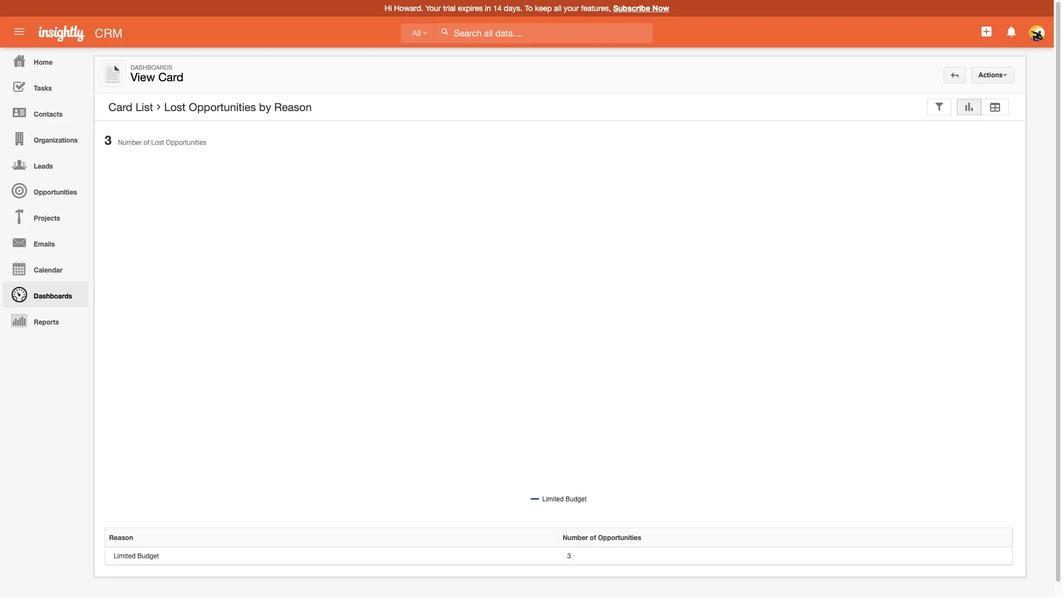 Task type: describe. For each thing, give the bounding box(es) containing it.
14
[[494, 4, 502, 13]]

expires
[[458, 4, 483, 13]]

projects link
[[3, 204, 89, 230]]

emails link
[[3, 230, 89, 256]]

all
[[412, 29, 421, 38]]

number for reason
[[563, 534, 589, 542]]

limited budget cell
[[105, 548, 559, 566]]

to
[[525, 4, 533, 13]]

opportunities link
[[3, 178, 89, 204]]

howard.
[[394, 4, 424, 13]]

trial
[[443, 4, 456, 13]]

row containing limited budget
[[105, 548, 1013, 566]]

3 cell
[[559, 548, 1013, 566]]

card inside "link"
[[109, 100, 133, 113]]

keep
[[535, 4, 552, 13]]

limited budget
[[114, 553, 159, 561]]

contacts link
[[3, 100, 89, 126]]

organizations link
[[3, 126, 89, 152]]

hi howard. your trial expires in 14 days. to keep all your features, subscribe now
[[385, 4, 670, 13]]

all
[[554, 4, 562, 13]]

dashboards view card
[[131, 64, 184, 84]]

notifications image
[[1006, 25, 1019, 38]]

your
[[564, 4, 579, 13]]

opportunities inside opportunities link
[[34, 188, 77, 196]]

emails
[[34, 240, 55, 248]]

hi
[[385, 4, 392, 13]]

row containing reason
[[105, 529, 1013, 548]]

dashboards link
[[3, 282, 89, 308]]

actions button
[[972, 67, 1015, 84]]

of for 3
[[144, 139, 150, 146]]

all link
[[401, 23, 435, 43]]

filter image
[[935, 103, 945, 111]]

list
[[136, 100, 153, 113]]

1 vertical spatial lost
[[151, 139, 164, 146]]

number for 3
[[118, 139, 142, 146]]

Search all data.... text field
[[435, 23, 653, 43]]

features,
[[582, 4, 612, 13]]

table image
[[989, 103, 1003, 111]]

card list
[[109, 100, 153, 113]]

crm
[[95, 26, 123, 40]]

chart image
[[965, 103, 975, 111]]

limited
[[114, 553, 136, 561]]

calendar link
[[3, 256, 89, 282]]



Task type: vqa. For each thing, say whether or not it's contained in the screenshot.
applying...'s Turtle
no



Task type: locate. For each thing, give the bounding box(es) containing it.
1 vertical spatial dashboards
[[34, 292, 72, 300]]

0 vertical spatial card
[[158, 70, 184, 84]]

0 vertical spatial 3
[[105, 133, 112, 148]]

1 row from the top
[[105, 529, 1013, 548]]

subscribe
[[614, 4, 651, 13]]

budget
[[137, 553, 159, 561]]

1 vertical spatial card
[[109, 100, 133, 113]]

card list link
[[109, 100, 153, 114]]

navigation containing home
[[0, 48, 89, 334]]

dashboards for dashboards
[[34, 292, 72, 300]]

opportunities
[[189, 100, 256, 113], [166, 139, 206, 146], [34, 188, 77, 196], [598, 534, 642, 542]]

reports
[[34, 318, 59, 326]]

card right view
[[158, 70, 184, 84]]

dashboards up reports link
[[34, 292, 72, 300]]

dashboards
[[131, 64, 172, 71], [34, 292, 72, 300]]

1 vertical spatial reason
[[109, 534, 133, 542]]

1 horizontal spatial card
[[158, 70, 184, 84]]

0 horizontal spatial 3
[[105, 133, 112, 148]]

dashboards for dashboards view card
[[131, 64, 172, 71]]

reports link
[[3, 308, 89, 334]]

0 vertical spatial reason
[[274, 100, 312, 113]]

of inside row
[[590, 534, 597, 542]]

home
[[34, 58, 53, 66]]

reason up limited at the left of page
[[109, 534, 133, 542]]

1 vertical spatial of
[[590, 534, 597, 542]]

dashboards inside "navigation"
[[34, 292, 72, 300]]

3 down card list "link"
[[105, 133, 112, 148]]

number of opportunities
[[563, 534, 642, 542]]

home link
[[3, 48, 89, 74]]

0 horizontal spatial card
[[109, 100, 133, 113]]

reason right by at the top
[[274, 100, 312, 113]]

tasks link
[[3, 74, 89, 100]]

calendar
[[34, 266, 62, 274]]

0 vertical spatial of
[[144, 139, 150, 146]]

3
[[105, 133, 112, 148], [568, 553, 571, 561]]

card
[[158, 70, 184, 84], [109, 100, 133, 113]]

in
[[485, 4, 491, 13]]

0 vertical spatial number
[[118, 139, 142, 146]]

card left list
[[109, 100, 133, 113]]

1 vertical spatial 3
[[568, 553, 571, 561]]

0 vertical spatial dashboards
[[131, 64, 172, 71]]

1 horizontal spatial reason
[[274, 100, 312, 113]]

0 vertical spatial lost
[[164, 100, 186, 113]]

back image
[[952, 71, 959, 79]]

of
[[144, 139, 150, 146], [590, 534, 597, 542]]

0 horizontal spatial reason
[[109, 534, 133, 542]]

card image
[[101, 63, 123, 85]]

3 inside cell
[[568, 553, 571, 561]]

number of lost opportunities
[[118, 139, 206, 146]]

days.
[[504, 4, 523, 13]]

by
[[259, 100, 271, 113]]

1 horizontal spatial 3
[[568, 553, 571, 561]]

card inside the dashboards view card
[[158, 70, 184, 84]]

3 down number of opportunities
[[568, 553, 571, 561]]

dashboards inside the dashboards view card
[[131, 64, 172, 71]]

tasks
[[34, 84, 52, 92]]

lost right list
[[164, 100, 186, 113]]

lost opportunities by reason
[[164, 100, 312, 113]]

your
[[426, 4, 441, 13]]

dashboards right the card icon
[[131, 64, 172, 71]]

0 horizontal spatial dashboards
[[34, 292, 72, 300]]

number inside row
[[563, 534, 589, 542]]

contacts
[[34, 110, 63, 118]]

organizations
[[34, 136, 78, 144]]

reason inside row
[[109, 534, 133, 542]]

0 horizontal spatial number
[[118, 139, 142, 146]]

lost
[[164, 100, 186, 113], [151, 139, 164, 146]]

lost down list
[[151, 139, 164, 146]]

actions
[[979, 71, 1004, 79]]

leads link
[[3, 152, 89, 178]]

reason
[[274, 100, 312, 113], [109, 534, 133, 542]]

projects
[[34, 214, 60, 222]]

white image
[[441, 28, 449, 35]]

1 vertical spatial number
[[563, 534, 589, 542]]

1 horizontal spatial dashboards
[[131, 64, 172, 71]]

number
[[118, 139, 142, 146], [563, 534, 589, 542]]

of for reason
[[590, 534, 597, 542]]

subscribe now link
[[614, 4, 670, 13]]

row
[[105, 529, 1013, 548], [105, 548, 1013, 566]]

now
[[653, 4, 670, 13]]

1 horizontal spatial of
[[590, 534, 597, 542]]

1 horizontal spatial number
[[563, 534, 589, 542]]

navigation
[[0, 48, 89, 334]]

view
[[131, 70, 155, 84]]

leads
[[34, 162, 53, 170]]

2 row from the top
[[105, 548, 1013, 566]]

0 horizontal spatial of
[[144, 139, 150, 146]]



